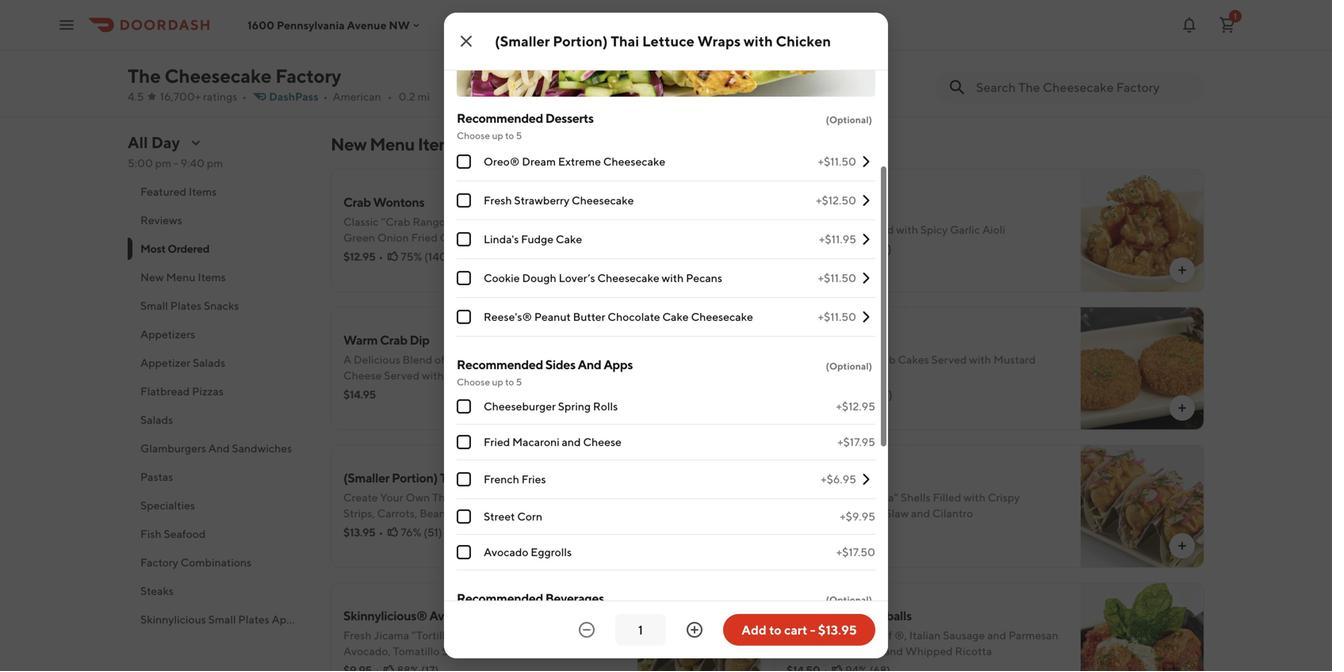 Task type: describe. For each thing, give the bounding box(es) containing it.
crumb
[[661, 33, 696, 46]]

fresh inside warm crab dip a delicious blend of crab, artichokes and creamy cheese served with fresh baked crostini $14.95
[[446, 369, 475, 382]]

cheesecake up chocolate
[[598, 272, 660, 285]]

served inside warm crab dip a delicious blend of crab, artichokes and creamy cheese served with fresh baked crostini $14.95
[[384, 369, 420, 382]]

crispy inside avocado tacos fresh jicama "tortilla" shells filled with crispy avocado, tomatillo slaw and cilantro
[[988, 491, 1021, 505]]

green
[[344, 231, 375, 244]]

1 vertical spatial (smaller portion) thai lettuce wraps with chicken
[[344, 471, 625, 486]]

spring
[[558, 400, 591, 413]]

appetizer salads button
[[128, 349, 312, 378]]

cheese left balls.
[[809, 33, 848, 46]]

thai chili shrimp image
[[1081, 169, 1205, 293]]

onion
[[378, 231, 409, 244]]

$11.50 for $11.50
[[331, 68, 362, 81]]

with inside 'housemade meatballs certified angus beef ®, italian sausage and parmesan with tomato sauce and whipped ricotta'
[[787, 645, 809, 658]]

(smaller portion) thai lettuce wraps with chicken dialog
[[444, 0, 889, 672]]

chili inside thai chili shrimp crispy shrimp tossed with spicy garlic aioli
[[813, 203, 839, 218]]

crab up the 'sized'
[[825, 333, 853, 348]]

1 vertical spatial shrimp
[[822, 223, 858, 236]]

filled inside avocado tacos fresh jicama "tortilla" shells filled with crispy avocado, tomatillo slaw and cilantro
[[933, 491, 962, 505]]

dashpass
[[269, 90, 319, 103]]

ratings
[[203, 90, 238, 103]]

pastas button
[[128, 463, 312, 492]]

"tortilla" inside skinnylicious® avocado tacos fresh jicama "tortilla" shells filled with crispy avocado, tomatillo slaw and cilantro
[[412, 630, 455, 643]]

close (smaller portion) thai lettuce wraps with chicken image
[[457, 32, 476, 51]]

eggrolls
[[531, 546, 572, 559]]

cream
[[519, 215, 553, 228]]

crab wontons image
[[638, 169, 762, 293]]

between
[[449, 33, 494, 46]]

menu inside button
[[166, 271, 196, 284]]

(214)
[[708, 68, 733, 81]]

ordered
[[168, 242, 210, 255]]

oreo®
[[484, 155, 520, 168]]

raspberry-
[[922, 33, 978, 46]]

butter
[[573, 311, 606, 324]]

+$11.50 for pecans
[[818, 272, 857, 285]]

$12.95 •
[[344, 250, 384, 263]]

warm
[[344, 333, 378, 348]]

sandwiches
[[232, 442, 292, 455]]

5 inside recommended desserts choose up to 5
[[516, 130, 522, 141]]

"crab
[[381, 215, 411, 228]]

reviews
[[140, 214, 182, 227]]

and up the coated
[[713, 12, 734, 27]]

with inside recommended desserts 'group'
[[662, 272, 684, 285]]

up inside recommended desserts choose up to 5
[[492, 130, 504, 141]]

decrease quantity by 1 image
[[578, 621, 597, 640]]

1600
[[248, 18, 275, 32]]

1 vertical spatial down
[[465, 49, 495, 62]]

chicken inside dialog
[[776, 33, 832, 50]]

(197)
[[869, 388, 893, 401]]

sauce inside fried macaroni and cheese crispy crumb coated macaroni and cheese balls. served over a creamy marinara sauce
[[786, 49, 817, 62]]

balls.
[[850, 33, 876, 46]]

crispy crab bites bite-sized little crab cakes served with mustard sauce
[[787, 333, 1036, 382]]

creamy inside raspberry-vanilla cake, creamy lemon cheesecake, raspberry lady fingers and lemon mousse
[[1046, 33, 1085, 46]]

1 vertical spatial small
[[208, 614, 236, 627]]

0 horizontal spatial (smaller
[[344, 471, 390, 486]]

dough
[[522, 272, 557, 285]]

1 pm from the left
[[155, 157, 171, 170]]

"tortilla" inside avocado tacos fresh jicama "tortilla" shells filled with crispy avocado, tomatillo slaw and cilantro
[[855, 491, 899, 505]]

16,700+
[[160, 90, 201, 103]]

recommended desserts group
[[457, 109, 876, 337]]

moist
[[567, 33, 595, 46]]

cookie
[[484, 272, 520, 285]]

+$11.95
[[820, 233, 857, 246]]

2 pm from the left
[[207, 157, 223, 170]]

1 horizontal spatial factory
[[275, 65, 342, 87]]

2 vertical spatial pineapple
[[371, 49, 422, 62]]

tomato
[[811, 645, 849, 658]]

skinnylicious® avocado tacos fresh jicama "tortilla" shells filled with crispy avocado, tomatillo slaw and cilantro
[[344, 609, 577, 658]]

reviews button
[[128, 206, 312, 235]]

2 horizontal spatial cake
[[663, 311, 689, 324]]

the
[[128, 65, 161, 87]]

(122)
[[868, 242, 892, 255]]

specialties button
[[128, 492, 312, 520]]

add item to cart image for crispy crab bites
[[1177, 402, 1189, 415]]

crispy crab bites image
[[1081, 307, 1205, 431]]

and inside skinnylicious® avocado tacos fresh jicama "tortilla" shells filled with crispy avocado, tomatillo slaw and cilantro
[[468, 645, 487, 658]]

3 recommended from the top
[[457, 591, 543, 607]]

housemade meatballs image
[[1081, 583, 1205, 672]]

0 vertical spatial down
[[435, 12, 468, 27]]

lettuce inside dialog
[[643, 33, 695, 50]]

lover's
[[559, 272, 595, 285]]

sides
[[546, 357, 576, 372]]

wontons
[[373, 195, 425, 210]]

tacos inside avocado tacos fresh jicama "tortilla" shells filled with crispy avocado, tomatillo slaw and cilantro
[[839, 471, 870, 486]]

appetizers button
[[128, 321, 312, 349]]

crab inside warm crab dip a delicious blend of crab, artichokes and creamy cheese served with fresh baked crostini $14.95
[[380, 333, 408, 348]]

and inside group
[[562, 436, 581, 449]]

factory combinations button
[[128, 549, 312, 578]]

plates inside small plates snacks button
[[170, 299, 202, 313]]

tomatillo inside avocado tacos fresh jicama "tortilla" shells filled with crispy avocado, tomatillo slaw and cilantro
[[837, 507, 883, 520]]

with inside avocado tacos fresh jicama "tortilla" shells filled with crispy avocado, tomatillo slaw and cilantro
[[964, 491, 986, 505]]

factory inside button
[[140, 557, 178, 570]]

1 horizontal spatial cake
[[556, 233, 582, 246]]

notification bell image
[[1181, 15, 1200, 35]]

• down the cheesecake factory
[[242, 90, 247, 103]]

delicious
[[354, 353, 401, 367]]

served inside crab wontons classic "crab rangoon" with crab, cream cheese and green onion fried crisp and served with sweet chili sauce
[[490, 231, 526, 244]]

crispy inside thai chili shrimp crispy shrimp tossed with spicy garlic aioli
[[787, 223, 819, 236]]

avocado, inside avocado tacos fresh jicama "tortilla" shells filled with crispy avocado, tomatillo slaw and cilantro
[[787, 507, 835, 520]]

crab, inside crab wontons classic "crab rangoon" with crab, cream cheese and green onion fried crisp and served with sweet chili sauce
[[490, 215, 517, 228]]

american
[[333, 90, 381, 103]]

fried inside crab wontons classic "crab rangoon" with crab, cream cheese and green onion fried crisp and served with sweet chili sauce
[[411, 231, 438, 244]]

(optional) for recommended desserts
[[826, 114, 873, 125]]

blend
[[403, 353, 433, 367]]

(optional) for recommended sides and apps
[[826, 361, 873, 372]]

0 horizontal spatial portion)
[[392, 471, 438, 486]]

tacos inside skinnylicious® avocado tacos fresh jicama "tortilla" shells filled with crispy avocado, tomatillo slaw and cilantro
[[481, 609, 513, 624]]

and inside glamburgers and sandwiches button
[[208, 442, 230, 455]]

extreme
[[558, 155, 601, 168]]

served inside crispy crab bites bite-sized little crab cakes served with mustard sauce
[[932, 353, 968, 367]]

new menu items button
[[128, 263, 312, 292]]

tomatillo inside skinnylicious® avocado tacos fresh jicama "tortilla" shells filled with crispy avocado, tomatillo slaw and cilantro
[[393, 645, 440, 658]]

cheese up marinara
[[736, 12, 779, 27]]

0 horizontal spatial small
[[140, 299, 168, 313]]

• for $13.95 •
[[379, 526, 383, 539]]

0 horizontal spatial $13.95
[[344, 526, 376, 539]]

+$12.95
[[837, 400, 876, 413]]

1 +$11.50 from the top
[[818, 155, 857, 168]]

and down the fresh strawberry cheesecake
[[596, 215, 615, 228]]

fish
[[140, 528, 162, 541]]

creamy inside warm crab dip a delicious blend of crab, artichokes and creamy cheese served with fresh baked crostini $14.95
[[555, 353, 595, 367]]

flatbread pizzas button
[[128, 378, 312, 406]]

1 vertical spatial pineapple
[[331, 33, 382, 46]]

choose inside 'recommended sides and apps choose up to 5'
[[457, 377, 490, 388]]

0 vertical spatial new
[[331, 134, 367, 155]]

and up ricotta on the right bottom of the page
[[988, 630, 1007, 643]]

and left balls.
[[788, 33, 807, 46]]

• for dashpass •
[[323, 90, 328, 103]]

slaw inside skinnylicious® avocado tacos fresh jicama "tortilla" shells filled with crispy avocado, tomatillo slaw and cilantro
[[442, 645, 466, 658]]

0 vertical spatial shrimp
[[841, 203, 881, 218]]

layers
[[519, 33, 552, 46]]

75%
[[401, 250, 422, 263]]

thai inside dialog
[[611, 33, 640, 50]]

fried for fried macaroni and cheese crispy crumb coated macaroni and cheese balls. served over a creamy marinara sauce
[[626, 12, 656, 27]]

0 vertical spatial lemon
[[1088, 33, 1123, 46]]

thai inside thai chili shrimp crispy shrimp tossed with spicy garlic aioli
[[787, 203, 811, 218]]

shells inside avocado tacos fresh jicama "tortilla" shells filled with crispy avocado, tomatillo slaw and cilantro
[[901, 491, 931, 505]]

new menu items inside button
[[140, 271, 226, 284]]

appetizers inside button
[[140, 328, 195, 341]]

0 horizontal spatial thai
[[440, 471, 464, 486]]

1
[[1234, 12, 1238, 21]]

0 vertical spatial salads
[[193, 357, 225, 370]]

add
[[742, 623, 767, 638]]

to inside 'recommended sides and apps choose up to 5'
[[505, 377, 514, 388]]

avocado for eggrolls
[[484, 546, 529, 559]]

open menu image
[[57, 15, 76, 35]]

shells inside skinnylicious® avocado tacos fresh jicama "tortilla" shells filled with crispy avocado, tomatillo slaw and cilantro
[[458, 630, 488, 643]]

96%
[[387, 68, 409, 81]]

1 horizontal spatial new menu items
[[331, 134, 461, 155]]

of inside pineapple upside-down cheesecake pineapple cheesecake between two layers of moist buttery pineapple upside-down cake
[[554, 33, 565, 46]]

cheesecake up two
[[470, 12, 539, 27]]

0 vertical spatial -
[[174, 157, 178, 170]]

items inside button
[[198, 271, 226, 284]]

1 vertical spatial lettuce
[[466, 471, 510, 486]]

avocado inside skinnylicious® avocado tacos fresh jicama "tortilla" shells filled with crispy avocado, tomatillo slaw and cilantro
[[430, 609, 479, 624]]

fresh inside skinnylicious® avocado tacos fresh jicama "tortilla" shells filled with crispy avocado, tomatillo slaw and cilantro
[[344, 630, 372, 643]]

lady
[[976, 49, 1001, 62]]

and down ®,
[[884, 645, 904, 658]]

sauce inside crispy crab bites bite-sized little crab cakes served with mustard sauce
[[787, 369, 818, 382]]

0 horizontal spatial salads
[[140, 414, 173, 427]]

most
[[140, 242, 166, 255]]

jicama inside skinnylicious® avocado tacos fresh jicama "tortilla" shells filled with crispy avocado, tomatillo slaw and cilantro
[[374, 630, 409, 643]]

$17.95 •
[[626, 68, 665, 81]]

small plates snacks
[[140, 299, 239, 313]]

filled inside skinnylicious® avocado tacos fresh jicama "tortilla" shells filled with crispy avocado, tomatillo slaw and cilantro
[[490, 630, 518, 643]]

raspberry
[[922, 49, 974, 62]]

skinnylicious small plates appetizers
[[140, 614, 327, 627]]

• left the 74%
[[823, 242, 827, 255]]

cheesecake down nw
[[384, 33, 446, 46]]

thai chili shrimp crispy shrimp tossed with spicy garlic aioli
[[787, 203, 1006, 236]]

- inside button
[[810, 623, 816, 638]]

1 button
[[1212, 9, 1244, 41]]

avocado for tacos
[[787, 471, 836, 486]]

add item to cart image
[[1177, 264, 1189, 277]]

and inside raspberry-vanilla cake, creamy lemon cheesecake, raspberry lady fingers and lemon mousse
[[1043, 49, 1062, 62]]

rolls
[[593, 400, 618, 413]]

3 (optional) from the top
[[826, 595, 873, 606]]

warm crab dip a delicious blend of crab, artichokes and creamy cheese served with fresh baked crostini $14.95
[[344, 333, 595, 401]]

flatbread pizzas
[[140, 385, 224, 398]]

+$17.50
[[837, 546, 876, 559]]

0 vertical spatial items
[[418, 134, 461, 155]]

increase quantity by 1 image
[[685, 621, 705, 640]]

warm crab dip image
[[638, 307, 762, 431]]

combinations
[[181, 557, 252, 570]]

skinnylicious small plates appetizers button
[[128, 606, 327, 635]]

$11.50 for $11.50 •
[[787, 526, 818, 539]]

corn
[[517, 511, 543, 524]]

buttery
[[331, 49, 369, 62]]

bite-
[[787, 353, 812, 367]]

certified
[[787, 630, 832, 643]]

crispy inside skinnylicious® avocado tacos fresh jicama "tortilla" shells filled with crispy avocado, tomatillo slaw and cilantro
[[545, 630, 577, 643]]

glamburgers and sandwiches button
[[128, 435, 312, 463]]

wraps inside dialog
[[698, 33, 741, 50]]

and inside warm crab dip a delicious blend of crab, artichokes and creamy cheese served with fresh baked crostini $14.95
[[534, 353, 553, 367]]



Task type: locate. For each thing, give the bounding box(es) containing it.
0 horizontal spatial slaw
[[442, 645, 466, 658]]

crab up classic
[[344, 195, 371, 210]]

90%
[[683, 68, 706, 81]]

factory up steaks
[[140, 557, 178, 570]]

to left cart
[[770, 623, 782, 638]]

cheeseburger spring rolls
[[484, 400, 618, 413]]

lemon up mousse
[[1088, 33, 1123, 46]]

- right cart
[[810, 623, 816, 638]]

upside- right "avenue"
[[390, 12, 435, 27]]

italian
[[910, 630, 941, 643]]

1 horizontal spatial fried
[[484, 436, 510, 449]]

0 vertical spatial slaw
[[886, 507, 909, 520]]

1 horizontal spatial jicama
[[818, 491, 853, 505]]

plates inside skinnylicious small plates appetizers button
[[238, 614, 270, 627]]

avocado tacos image
[[1081, 445, 1205, 569]]

jicama
[[818, 491, 853, 505], [374, 630, 409, 643]]

and right +$9.95
[[912, 507, 931, 520]]

avocado, inside skinnylicious® avocado tacos fresh jicama "tortilla" shells filled with crispy avocado, tomatillo slaw and cilantro
[[344, 645, 391, 658]]

linda's
[[484, 233, 519, 246]]

shells
[[901, 491, 931, 505], [458, 630, 488, 643]]

• right $17.95
[[660, 68, 665, 81]]

0 horizontal spatial wraps
[[513, 471, 549, 486]]

fingers
[[1003, 49, 1040, 62]]

new inside new menu items button
[[140, 271, 164, 284]]

$11.50 •
[[787, 526, 826, 539]]

a
[[344, 353, 352, 367]]

items up small plates snacks button
[[198, 271, 226, 284]]

• left 0.2
[[388, 90, 392, 103]]

0 horizontal spatial -
[[174, 157, 178, 170]]

beverages
[[546, 591, 604, 607]]

(smaller right between at the top
[[495, 33, 550, 50]]

macaroni up fries
[[513, 436, 560, 449]]

2 vertical spatial cake
[[663, 311, 689, 324]]

2 vertical spatial (optional)
[[826, 595, 873, 606]]

1 5 from the top
[[516, 130, 522, 141]]

pennsylvania
[[277, 18, 345, 32]]

1600 pennsylvania avenue nw button
[[248, 18, 423, 32]]

2 5 from the top
[[516, 377, 522, 388]]

1 (optional) from the top
[[826, 114, 873, 125]]

cheese inside 'recommended sides and apps' group
[[583, 436, 622, 449]]

0 vertical spatial appetizers
[[140, 328, 195, 341]]

featured items
[[140, 185, 217, 198]]

$10.95
[[922, 68, 956, 81]]

0 horizontal spatial jicama
[[374, 630, 409, 643]]

2 add item to cart image from the top
[[1177, 540, 1189, 553]]

sauce
[[786, 49, 817, 62], [344, 247, 374, 260], [787, 369, 818, 382], [851, 645, 882, 658]]

• for $11.50 •
[[821, 526, 826, 539]]

garlic
[[951, 223, 981, 236]]

(140)
[[425, 250, 451, 263]]

to inside add to cart - $13.95 button
[[770, 623, 782, 638]]

rangoon"
[[413, 215, 463, 228]]

1 up from the top
[[492, 130, 504, 141]]

cheesecake up ratings
[[165, 65, 272, 87]]

1 vertical spatial macaroni
[[738, 33, 786, 46]]

1 vertical spatial wraps
[[513, 471, 549, 486]]

crispy inside crispy crab bites bite-sized little crab cakes served with mustard sauce
[[787, 333, 823, 348]]

with inside thai chili shrimp crispy shrimp tossed with spicy garlic aioli
[[897, 223, 919, 236]]

2 horizontal spatial macaroni
[[738, 33, 786, 46]]

avocado, down skinnylicious®
[[344, 645, 391, 658]]

1 vertical spatial to
[[505, 377, 514, 388]]

creamy down the coated
[[697, 49, 736, 62]]

0 vertical spatial fried
[[626, 12, 656, 27]]

2 up from the top
[[492, 377, 504, 388]]

of right 'blend'
[[435, 353, 445, 367]]

1 vertical spatial crab,
[[447, 353, 475, 367]]

avocado inside avocado tacos fresh jicama "tortilla" shells filled with crispy avocado, tomatillo slaw and cilantro
[[787, 471, 836, 486]]

avocado up $11.50 •
[[787, 471, 836, 486]]

1 horizontal spatial salads
[[193, 357, 225, 370]]

all day
[[128, 133, 180, 152]]

1 horizontal spatial chili
[[813, 203, 839, 218]]

glamburgers
[[140, 442, 206, 455]]

portion) inside dialog
[[553, 33, 608, 50]]

$11.50 down buttery
[[331, 68, 362, 81]]

1 vertical spatial chili
[[586, 231, 610, 244]]

$13.95 •
[[344, 526, 383, 539]]

4.5
[[128, 90, 144, 103]]

cilantro inside skinnylicious® avocado tacos fresh jicama "tortilla" shells filled with crispy avocado, tomatillo slaw and cilantro
[[489, 645, 530, 658]]

$13.95 inside button
[[819, 623, 857, 638]]

creamy
[[1046, 33, 1085, 46], [697, 49, 736, 62], [555, 353, 595, 367]]

recommended sides and apps choose up to 5
[[457, 357, 633, 388]]

• left 86%
[[821, 526, 826, 539]]

$10.95 •
[[922, 68, 964, 81]]

avenue
[[347, 18, 387, 32]]

cake down two
[[497, 49, 524, 62]]

choose up oreo®
[[457, 130, 490, 141]]

sauce inside crab wontons classic "crab rangoon" with crab, cream cheese and green onion fried crisp and served with sweet chili sauce
[[344, 247, 374, 260]]

1 horizontal spatial cilantro
[[933, 507, 974, 520]]

recommended inside 'recommended sides and apps choose up to 5'
[[457, 357, 543, 372]]

to down artichokes
[[505, 377, 514, 388]]

menu
[[370, 134, 415, 155], [166, 271, 196, 284]]

up up oreo®
[[492, 130, 504, 141]]

chili up +$11.95
[[813, 203, 839, 218]]

and inside 'recommended sides and apps choose up to 5'
[[578, 357, 602, 372]]

1 add item to cart image from the top
[[1177, 402, 1189, 415]]

macaroni for fried macaroni and cheese
[[513, 436, 560, 449]]

mousse
[[1101, 49, 1140, 62]]

cake inside pineapple upside-down cheesecake pineapple cheesecake between two layers of moist buttery pineapple upside-down cake
[[497, 49, 524, 62]]

cake right chocolate
[[663, 311, 689, 324]]

0 horizontal spatial chili
[[586, 231, 610, 244]]

1 horizontal spatial (smaller
[[495, 33, 550, 50]]

slaw inside avocado tacos fresh jicama "tortilla" shells filled with crispy avocado, tomatillo slaw and cilantro
[[886, 507, 909, 520]]

cheesecake right extreme
[[604, 155, 666, 168]]

crisp
[[440, 231, 467, 244]]

to inside recommended desserts choose up to 5
[[505, 130, 514, 141]]

1 vertical spatial +$11.50
[[818, 272, 857, 285]]

choose inside recommended desserts choose up to 5
[[457, 130, 490, 141]]

jicama inside avocado tacos fresh jicama "tortilla" shells filled with crispy avocado, tomatillo slaw and cilantro
[[818, 491, 853, 505]]

skinnylicious
[[140, 614, 206, 627]]

pizzas
[[192, 385, 224, 398]]

1 vertical spatial avocado,
[[344, 645, 391, 658]]

french fries
[[484, 473, 546, 486]]

$13.95 left 76%
[[344, 526, 376, 539]]

cheese
[[736, 12, 779, 27], [809, 33, 848, 46], [556, 215, 594, 228], [344, 369, 382, 382], [583, 436, 622, 449]]

new menu items down ordered
[[140, 271, 226, 284]]

(smaller inside dialog
[[495, 33, 550, 50]]

recommended for recommended sides and apps
[[457, 357, 543, 372]]

fresh inside avocado tacos fresh jicama "tortilla" shells filled with crispy avocado, tomatillo slaw and cilantro
[[787, 491, 815, 505]]

fresh up the linda's
[[484, 194, 512, 207]]

0 vertical spatial lettuce
[[643, 33, 695, 50]]

76%
[[401, 526, 422, 539]]

thai left french
[[440, 471, 464, 486]]

thai left +$12.50
[[787, 203, 811, 218]]

• for $12.95 •
[[379, 250, 384, 263]]

1 choose from the top
[[457, 130, 490, 141]]

2 vertical spatial +$11.50
[[818, 311, 857, 324]]

1600 pennsylvania avenue nw
[[248, 18, 410, 32]]

$11.50
[[331, 68, 362, 81], [787, 526, 818, 539]]

wraps right a
[[698, 33, 741, 50]]

meatballs
[[857, 609, 912, 624]]

"tortilla" up +$9.95
[[855, 491, 899, 505]]

macaroni for fried macaroni and cheese crispy crumb coated macaroni and cheese balls. served over a creamy marinara sauce
[[658, 12, 711, 27]]

(smaller
[[495, 33, 550, 50], [344, 471, 390, 486]]

• for american • 0.2 mi
[[388, 90, 392, 103]]

0 horizontal spatial lettuce
[[466, 471, 510, 486]]

• for $17.95 •
[[660, 68, 665, 81]]

street corn
[[484, 511, 543, 524]]

and down cake,
[[1043, 49, 1062, 62]]

1 horizontal spatial pm
[[207, 157, 223, 170]]

up down artichokes
[[492, 377, 504, 388]]

3 +$11.50 from the top
[[818, 311, 857, 324]]

and inside avocado tacos fresh jicama "tortilla" shells filled with crispy avocado, tomatillo slaw and cilantro
[[912, 507, 931, 520]]

recommended inside recommended desserts choose up to 5
[[457, 111, 543, 126]]

0 vertical spatial creamy
[[1046, 33, 1085, 46]]

+$11.50 for cheesecake
[[818, 311, 857, 324]]

0 vertical spatial pineapple
[[331, 12, 388, 27]]

chili inside crab wontons classic "crab rangoon" with crab, cream cheese and green onion fried crisp and served with sweet chili sauce
[[586, 231, 610, 244]]

salads
[[193, 357, 225, 370], [140, 414, 173, 427]]

None checkbox
[[457, 155, 471, 169], [457, 232, 471, 247], [457, 271, 471, 286], [457, 400, 471, 414], [457, 436, 471, 450], [457, 510, 471, 524], [457, 155, 471, 169], [457, 232, 471, 247], [457, 271, 471, 286], [457, 400, 471, 414], [457, 436, 471, 450], [457, 510, 471, 524]]

sauce down beef
[[851, 645, 882, 658]]

steaks button
[[128, 578, 312, 606]]

chicken
[[776, 33, 832, 50], [578, 471, 625, 486]]

macaroni inside 'recommended sides and apps' group
[[513, 436, 560, 449]]

recommended sides and apps group
[[457, 356, 876, 571]]

sauce inside 'housemade meatballs certified angus beef ®, italian sausage and parmesan with tomato sauce and whipped ricotta'
[[851, 645, 882, 658]]

fish seafood
[[140, 528, 206, 541]]

classic
[[344, 215, 379, 228]]

new down american
[[331, 134, 367, 155]]

appetizers inside button
[[272, 614, 327, 627]]

cheesecake down extreme
[[572, 194, 634, 207]]

1 vertical spatial lemon
[[1064, 49, 1099, 62]]

fried inside fried macaroni and cheese crispy crumb coated macaroni and cheese balls. served over a creamy marinara sauce
[[626, 12, 656, 27]]

1 horizontal spatial plates
[[238, 614, 270, 627]]

and right crisp
[[469, 231, 488, 244]]

9:40
[[181, 157, 205, 170]]

0 vertical spatial avocado,
[[787, 507, 835, 520]]

• right $12.95
[[379, 250, 384, 263]]

1 vertical spatial tomatillo
[[393, 645, 440, 658]]

menu down most ordered
[[166, 271, 196, 284]]

0 horizontal spatial macaroni
[[513, 436, 560, 449]]

$14.95
[[344, 388, 376, 401]]

1 horizontal spatial appetizers
[[272, 614, 327, 627]]

5
[[516, 130, 522, 141], [516, 377, 522, 388]]

bites
[[855, 333, 883, 348]]

fresh up $11.50 •
[[787, 491, 815, 505]]

fudge
[[521, 233, 554, 246]]

of
[[554, 33, 565, 46], [435, 353, 445, 367]]

0 vertical spatial $13.95
[[344, 526, 376, 539]]

5:00 pm - 9:40 pm
[[128, 157, 223, 170]]

tacos down +$17.95
[[839, 471, 870, 486]]

up
[[492, 130, 504, 141], [492, 377, 504, 388]]

sauce right marinara
[[786, 49, 817, 62]]

avocado,
[[787, 507, 835, 520], [344, 645, 391, 658]]

(smaller portion) thai lettuce wraps with chicken inside dialog
[[495, 33, 832, 50]]

- left '9:40'
[[174, 157, 178, 170]]

sauce down green
[[344, 247, 374, 260]]

jicama down skinnylicious®
[[374, 630, 409, 643]]

of inside warm crab dip a delicious blend of crab, artichokes and creamy cheese served with fresh baked crostini $14.95
[[435, 353, 445, 367]]

choose
[[457, 130, 490, 141], [457, 377, 490, 388]]

1 vertical spatial upside-
[[425, 49, 465, 62]]

0 vertical spatial chili
[[813, 203, 839, 218]]

small down 'steaks' button
[[208, 614, 236, 627]]

chili right sweet
[[586, 231, 610, 244]]

(7)
[[1005, 68, 1019, 81]]

plates left the snacks
[[170, 299, 202, 313]]

fried up $17.95
[[626, 12, 656, 27]]

macaroni up marinara
[[738, 33, 786, 46]]

shrimp up tossed in the top right of the page
[[841, 203, 881, 218]]

0 horizontal spatial of
[[435, 353, 445, 367]]

0 horizontal spatial appetizers
[[140, 328, 195, 341]]

1 horizontal spatial creamy
[[697, 49, 736, 62]]

0 vertical spatial filled
[[933, 491, 962, 505]]

add item to cart image
[[1177, 402, 1189, 415], [1177, 540, 1189, 553]]

thai up $17.95
[[611, 33, 640, 50]]

0 vertical spatial macaroni
[[658, 12, 711, 27]]

1 vertical spatial cake
[[556, 233, 582, 246]]

• left american
[[323, 90, 328, 103]]

desserts
[[546, 111, 594, 126]]

shrimp up the 74%
[[822, 223, 858, 236]]

avocado inside 'recommended sides and apps' group
[[484, 546, 529, 559]]

chicken left balls.
[[776, 33, 832, 50]]

new menu items down 0.2
[[331, 134, 461, 155]]

"tortilla"
[[855, 491, 899, 505], [412, 630, 455, 643]]

items down mi
[[418, 134, 461, 155]]

with inside warm crab dip a delicious blend of crab, artichokes and creamy cheese served with fresh baked crostini $14.95
[[422, 369, 444, 382]]

pm down day
[[155, 157, 171, 170]]

crab wontons classic "crab rangoon" with crab, cream cheese and green onion fried crisp and served with sweet chili sauce
[[344, 195, 615, 260]]

avocado tacos fresh jicama "tortilla" shells filled with crispy avocado, tomatillo slaw and cilantro
[[787, 471, 1021, 520]]

fried macaroni and cheese
[[484, 436, 622, 449]]

+$11.50 up "bites"
[[818, 311, 857, 324]]

cheese inside warm crab dip a delicious blend of crab, artichokes and creamy cheese served with fresh baked crostini $14.95
[[344, 369, 382, 382]]

0 vertical spatial (smaller
[[495, 33, 550, 50]]

dip
[[410, 333, 430, 348]]

0 vertical spatial menu
[[370, 134, 415, 155]]

1 horizontal spatial -
[[810, 623, 816, 638]]

cheese down rolls
[[583, 436, 622, 449]]

None checkbox
[[457, 194, 471, 208], [457, 310, 471, 324], [457, 473, 471, 487], [457, 546, 471, 560], [457, 194, 471, 208], [457, 310, 471, 324], [457, 473, 471, 487], [457, 546, 471, 560]]

crab inside crab wontons classic "crab rangoon" with crab, cream cheese and green onion fried crisp and served with sweet chili sauce
[[344, 195, 371, 210]]

1 vertical spatial -
[[810, 623, 816, 638]]

1 horizontal spatial of
[[554, 33, 565, 46]]

2 choose from the top
[[457, 377, 490, 388]]

fresh left the baked
[[446, 369, 475, 382]]

2 vertical spatial creamy
[[555, 353, 595, 367]]

1 horizontal spatial and
[[578, 357, 602, 372]]

down up close (smaller portion) thai lettuce wraps with chicken image
[[435, 12, 468, 27]]

add to cart - $13.95
[[742, 623, 857, 638]]

add item to cart image for avocado tacos
[[1177, 540, 1189, 553]]

french
[[484, 473, 520, 486]]

1 vertical spatial plates
[[238, 614, 270, 627]]

served inside fried macaroni and cheese crispy crumb coated macaroni and cheese balls. served over a creamy marinara sauce
[[626, 49, 662, 62]]

1 recommended from the top
[[457, 111, 543, 126]]

(optional) inside recommended desserts 'group'
[[826, 114, 873, 125]]

0 vertical spatial to
[[505, 130, 514, 141]]

(smaller portion) thai lettuce wraps with chicken
[[495, 33, 832, 50], [344, 471, 625, 486]]

recommended
[[457, 111, 543, 126], [457, 357, 543, 372], [457, 591, 543, 607]]

1 vertical spatial salads
[[140, 414, 173, 427]]

shrimp
[[841, 203, 881, 218], [822, 223, 858, 236]]

0 horizontal spatial and
[[208, 442, 230, 455]]

Current quantity is 1 number field
[[625, 622, 657, 639]]

1 horizontal spatial new
[[331, 134, 367, 155]]

chicken down the fried macaroni and cheese
[[578, 471, 625, 486]]

2 vertical spatial fried
[[484, 436, 510, 449]]

0 horizontal spatial crab,
[[447, 353, 475, 367]]

a
[[689, 49, 695, 62]]

0 vertical spatial new menu items
[[331, 134, 461, 155]]

the cheesecake factory
[[128, 65, 342, 87]]

1 horizontal spatial slaw
[[886, 507, 909, 520]]

choose down artichokes
[[457, 377, 490, 388]]

cilantro inside avocado tacos fresh jicama "tortilla" shells filled with crispy avocado, tomatillo slaw and cilantro
[[933, 507, 974, 520]]

recommended for recommended desserts
[[457, 111, 543, 126]]

fried macaroni and cheese crispy crumb coated macaroni and cheese balls. served over a creamy marinara sauce
[[626, 12, 876, 62]]

• for $10.95 •
[[959, 68, 964, 81]]

16,700+ ratings •
[[160, 90, 247, 103]]

5 inside 'recommended sides and apps choose up to 5'
[[516, 377, 522, 388]]

1 vertical spatial chicken
[[578, 471, 625, 486]]

1 vertical spatial avocado
[[484, 546, 529, 559]]

pm right '9:40'
[[207, 157, 223, 170]]

lemon up the item search search box
[[1064, 49, 1099, 62]]

items inside button
[[189, 185, 217, 198]]

0 vertical spatial (optional)
[[826, 114, 873, 125]]

small
[[140, 299, 168, 313], [208, 614, 236, 627]]

1 vertical spatial portion)
[[392, 471, 438, 486]]

2 vertical spatial macaroni
[[513, 436, 560, 449]]

tossed
[[860, 223, 894, 236]]

0 vertical spatial choose
[[457, 130, 490, 141]]

to up oreo®
[[505, 130, 514, 141]]

portion) right "layers"
[[553, 33, 608, 50]]

crispy inside fried macaroni and cheese crispy crumb coated macaroni and cheese balls. served over a creamy marinara sauce
[[626, 33, 659, 46]]

1 horizontal spatial macaroni
[[658, 12, 711, 27]]

$11.50 left 86%
[[787, 526, 818, 539]]

factory
[[275, 65, 342, 87], [140, 557, 178, 570]]

salads down flatbread
[[140, 414, 173, 427]]

skinnylicious® avocado tacos image
[[638, 583, 762, 672]]

2 vertical spatial thai
[[440, 471, 464, 486]]

1 horizontal spatial chicken
[[776, 33, 832, 50]]

(smaller portion) thai lettuce wraps with chicken image
[[638, 445, 762, 569]]

cheesecake
[[470, 12, 539, 27], [384, 33, 446, 46], [165, 65, 272, 87], [604, 155, 666, 168], [572, 194, 634, 207], [598, 272, 660, 285], [691, 311, 754, 324]]

1 horizontal spatial lettuce
[[643, 33, 695, 50]]

creamy right cake,
[[1046, 33, 1085, 46]]

fried inside 'recommended sides and apps' group
[[484, 436, 510, 449]]

$13.95 up 'tomato'
[[819, 623, 857, 638]]

macaroni up 'crumb' at top
[[658, 12, 711, 27]]

cookie dough lover's cheesecake with pecans
[[484, 272, 723, 285]]

lettuce up street
[[466, 471, 510, 486]]

90% (214)
[[683, 68, 733, 81]]

avocado, up $11.50 •
[[787, 507, 835, 520]]

and down salads button
[[208, 442, 230, 455]]

crab, up the linda's
[[490, 215, 517, 228]]

with inside crispy crab bites bite-sized little crab cakes served with mustard sauce
[[970, 353, 992, 367]]

0 horizontal spatial pm
[[155, 157, 171, 170]]

86%
[[844, 526, 866, 539]]

and down spring
[[562, 436, 581, 449]]

up inside 'recommended sides and apps choose up to 5'
[[492, 377, 504, 388]]

2 horizontal spatial creamy
[[1046, 33, 1085, 46]]

crab, inside warm crab dip a delicious blend of crab, artichokes and creamy cheese served with fresh baked crostini $14.95
[[447, 353, 475, 367]]

0 vertical spatial upside-
[[390, 12, 435, 27]]

creamy inside fried macaroni and cheese crispy crumb coated macaroni and cheese balls. served over a creamy marinara sauce
[[697, 49, 736, 62]]

fried for fried macaroni and cheese
[[484, 436, 510, 449]]

cheese inside crab wontons classic "crab rangoon" with crab, cream cheese and green onion fried crisp and served with sweet chili sauce
[[556, 215, 594, 228]]

featured items button
[[128, 178, 312, 206]]

portion) up 76%
[[392, 471, 438, 486]]

with inside skinnylicious® avocado tacos fresh jicama "tortilla" shells filled with crispy avocado, tomatillo slaw and cilantro
[[521, 630, 543, 643]]

cheesecake,
[[1125, 33, 1190, 46]]

beef
[[869, 630, 893, 643]]

served right cakes
[[932, 353, 968, 367]]

0 vertical spatial cilantro
[[933, 507, 974, 520]]

crab down "bites"
[[871, 353, 896, 367]]

1 vertical spatial of
[[435, 353, 445, 367]]

fresh inside recommended desserts 'group'
[[484, 194, 512, 207]]

housemade
[[787, 609, 855, 624]]

0 horizontal spatial shells
[[458, 630, 488, 643]]

all
[[128, 133, 148, 152]]

(optional) inside 'recommended sides and apps' group
[[826, 361, 873, 372]]

served
[[626, 49, 662, 62], [490, 231, 526, 244], [932, 353, 968, 367], [384, 369, 420, 382]]

peanut
[[535, 311, 571, 324]]

1 vertical spatial up
[[492, 377, 504, 388]]

0 vertical spatial tomatillo
[[837, 507, 883, 520]]

1 horizontal spatial thai
[[611, 33, 640, 50]]

2 recommended from the top
[[457, 357, 543, 372]]

0 vertical spatial cake
[[497, 49, 524, 62]]

• left 76%
[[379, 526, 383, 539]]

small down most
[[140, 299, 168, 313]]

1 items, open order cart image
[[1219, 15, 1238, 35]]

0 horizontal spatial tomatillo
[[393, 645, 440, 658]]

5 up oreo®
[[516, 130, 522, 141]]

1 vertical spatial thai
[[787, 203, 811, 218]]

2 horizontal spatial fried
[[626, 12, 656, 27]]

tomatillo down skinnylicious®
[[393, 645, 440, 658]]

2 vertical spatial to
[[770, 623, 782, 638]]

0 horizontal spatial tacos
[[481, 609, 513, 624]]

cart
[[785, 623, 808, 638]]

1 vertical spatial filled
[[490, 630, 518, 643]]

2 (optional) from the top
[[826, 361, 873, 372]]

1 vertical spatial "tortilla"
[[412, 630, 455, 643]]

Item Search search field
[[977, 79, 1192, 96]]

down down between at the top
[[465, 49, 495, 62]]

1 vertical spatial shells
[[458, 630, 488, 643]]

1 horizontal spatial "tortilla"
[[855, 491, 899, 505]]

served down cream
[[490, 231, 526, 244]]

cheesecake down pecans
[[691, 311, 754, 324]]

2 +$11.50 from the top
[[818, 272, 857, 285]]

5 up cheeseburger
[[516, 377, 522, 388]]

jicama down +$6.95
[[818, 491, 853, 505]]

skinnylicious®
[[344, 609, 427, 624]]

items down '9:40'
[[189, 185, 217, 198]]



Task type: vqa. For each thing, say whether or not it's contained in the screenshot.
$21.39
no



